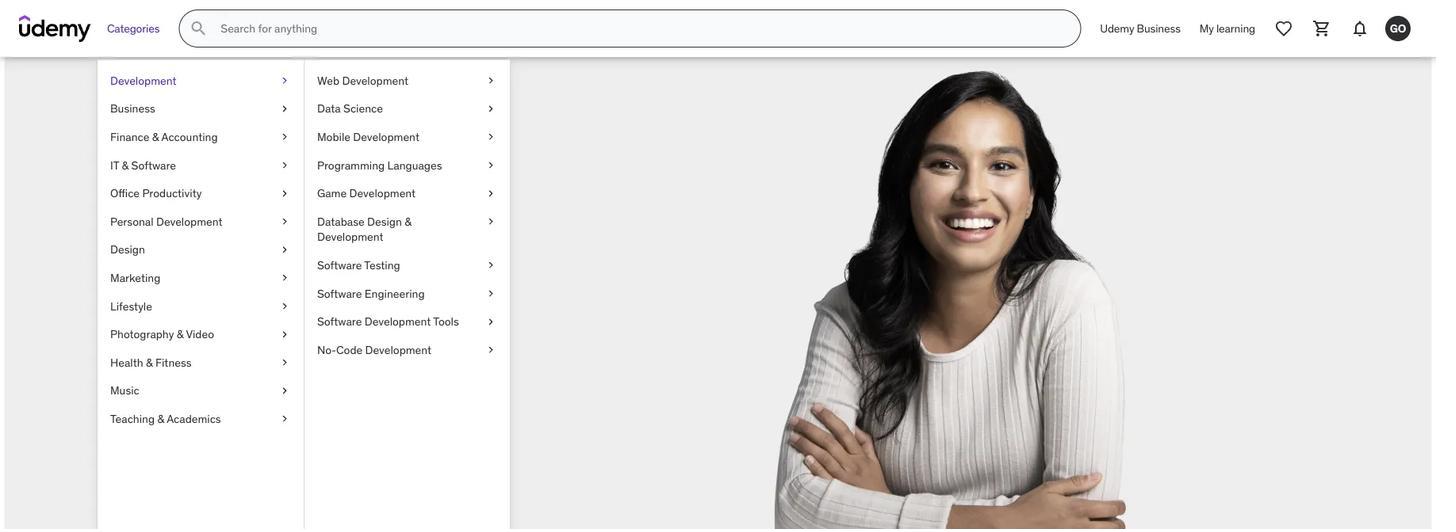 Task type: describe. For each thing, give the bounding box(es) containing it.
development down the engineering
[[365, 315, 431, 329]]

finance & accounting link
[[98, 123, 304, 151]]

xsmall image for teaching & academics
[[278, 412, 291, 427]]

software testing
[[317, 258, 400, 273]]

design link
[[98, 236, 304, 264]]

software testing link
[[305, 252, 510, 280]]

my learning link
[[1191, 10, 1265, 48]]

data science link
[[305, 95, 510, 123]]

us
[[329, 242, 372, 292]]

code
[[336, 343, 363, 357]]

xsmall image for design
[[278, 242, 291, 258]]

photography
[[110, 328, 174, 342]]

game development
[[317, 186, 416, 201]]

accounting
[[161, 130, 218, 144]]

development up programming languages at top left
[[353, 130, 420, 144]]

development down office productivity link
[[156, 215, 223, 229]]

& for video
[[177, 328, 184, 342]]

with
[[238, 242, 322, 292]]

personal
[[110, 215, 154, 229]]

shopping cart with 0 items image
[[1313, 19, 1332, 38]]

an
[[297, 296, 314, 315]]

mobile
[[317, 130, 351, 144]]

office
[[110, 186, 140, 201]]

xsmall image for development
[[278, 73, 291, 89]]

wishlist image
[[1275, 19, 1294, 38]]

xsmall image for mobile development
[[485, 129, 497, 145]]

web
[[317, 73, 340, 88]]

and
[[386, 296, 411, 315]]

xsmall image for it & software
[[278, 158, 291, 173]]

personal development link
[[98, 208, 304, 236]]

own
[[386, 317, 413, 337]]

xsmall image for database design & development
[[485, 214, 497, 230]]

categories button
[[98, 10, 169, 48]]

Search for anything text field
[[218, 15, 1062, 42]]

it & software
[[110, 158, 176, 172]]

development link
[[98, 67, 304, 95]]

teaching & academics
[[110, 412, 221, 426]]

notifications image
[[1351, 19, 1370, 38]]

xsmall image for data science
[[485, 101, 497, 117]]

your
[[353, 317, 382, 337]]

change
[[415, 296, 464, 315]]

development up science
[[342, 73, 409, 88]]

health & fitness
[[110, 356, 192, 370]]

come teach with us become an instructor and change lives — including your own
[[238, 198, 464, 337]]

udemy image
[[19, 15, 91, 42]]

office productivity link
[[98, 180, 304, 208]]

software development tools
[[317, 315, 459, 329]]

submit search image
[[189, 19, 208, 38]]

marketing
[[110, 271, 161, 285]]

& for academics
[[157, 412, 164, 426]]

xsmall image for no-code development
[[485, 343, 497, 358]]

game
[[317, 186, 347, 201]]

software for software development tools
[[317, 315, 362, 329]]

—
[[271, 317, 284, 337]]

teach
[[354, 198, 457, 248]]

music
[[110, 384, 139, 398]]

0 vertical spatial business
[[1137, 21, 1181, 35]]

music link
[[98, 377, 304, 405]]

& for fitness
[[146, 356, 153, 370]]

software engineering
[[317, 287, 425, 301]]

my
[[1200, 21, 1214, 35]]

udemy business link
[[1091, 10, 1191, 48]]

1 vertical spatial business
[[110, 102, 155, 116]]

software development tools link
[[305, 308, 510, 336]]

development down programming languages at top left
[[350, 186, 416, 201]]

& for accounting
[[152, 130, 159, 144]]



Task type: vqa. For each thing, say whether or not it's contained in the screenshot.
the edit
no



Task type: locate. For each thing, give the bounding box(es) containing it.
1 horizontal spatial business
[[1137, 21, 1181, 35]]

software up office productivity
[[131, 158, 176, 172]]

development inside database design & development
[[317, 230, 384, 244]]

health & fitness link
[[98, 349, 304, 377]]

xsmall image for business
[[278, 101, 291, 117]]

xsmall image inside software development tools link
[[485, 314, 497, 330]]

xsmall image for finance & accounting
[[278, 129, 291, 145]]

data
[[317, 102, 341, 116]]

lifestyle link
[[98, 293, 304, 321]]

udemy
[[1101, 21, 1135, 35]]

design
[[367, 215, 402, 229], [110, 243, 145, 257]]

office productivity
[[110, 186, 202, 201]]

xsmall image inside software engineering link
[[485, 286, 497, 302]]

& inside database design & development
[[405, 215, 412, 229]]

xsmall image inside database design & development link
[[485, 214, 497, 230]]

mobile development
[[317, 130, 420, 144]]

no-code development link
[[305, 336, 510, 365]]

xsmall image for software engineering
[[485, 286, 497, 302]]

no-
[[317, 343, 336, 357]]

xsmall image inside office productivity link
[[278, 186, 291, 201]]

& inside "link"
[[177, 328, 184, 342]]

languages
[[388, 158, 442, 172]]

xsmall image for lifestyle
[[278, 299, 291, 314]]

xsmall image inside game development link
[[485, 186, 497, 201]]

xsmall image for software development tools
[[485, 314, 497, 330]]

xsmall image inside health & fitness link
[[278, 355, 291, 371]]

data science
[[317, 102, 383, 116]]

finance & accounting
[[110, 130, 218, 144]]

marketing link
[[98, 264, 304, 293]]

software down software testing
[[317, 287, 362, 301]]

development down own
[[365, 343, 432, 357]]

xsmall image inside it & software link
[[278, 158, 291, 173]]

categories
[[107, 21, 160, 35]]

0 horizontal spatial design
[[110, 243, 145, 257]]

& right finance
[[152, 130, 159, 144]]

xsmall image for software testing
[[485, 258, 497, 273]]

business link
[[98, 95, 304, 123]]

go
[[1390, 21, 1407, 35]]

& left video
[[177, 328, 184, 342]]

xsmall image inside the mobile development link
[[485, 129, 497, 145]]

database design & development link
[[305, 208, 510, 252]]

personal development
[[110, 215, 223, 229]]

teaching & academics link
[[98, 405, 304, 434]]

development inside "link"
[[365, 343, 432, 357]]

xsmall image inside web development link
[[485, 73, 497, 89]]

come
[[238, 198, 347, 248]]

fitness
[[155, 356, 192, 370]]

xsmall image inside "development" link
[[278, 73, 291, 89]]

business
[[1137, 21, 1181, 35], [110, 102, 155, 116]]

instructor
[[317, 296, 382, 315]]

design down game development
[[367, 215, 402, 229]]

development
[[110, 73, 177, 88], [342, 73, 409, 88], [353, 130, 420, 144], [350, 186, 416, 201], [156, 215, 223, 229], [317, 230, 384, 244], [365, 315, 431, 329], [365, 343, 432, 357]]

& for software
[[122, 158, 129, 172]]

xsmall image for game development
[[485, 186, 497, 201]]

0 vertical spatial design
[[367, 215, 402, 229]]

& down game development link
[[405, 215, 412, 229]]

database
[[317, 215, 365, 229]]

engineering
[[365, 287, 425, 301]]

software up instructor
[[317, 258, 362, 273]]

go link
[[1380, 10, 1418, 48]]

xsmall image inside personal development link
[[278, 214, 291, 230]]

1 vertical spatial design
[[110, 243, 145, 257]]

xsmall image inside the software testing 'link'
[[485, 258, 497, 273]]

finance
[[110, 130, 149, 144]]

&
[[152, 130, 159, 144], [122, 158, 129, 172], [405, 215, 412, 229], [177, 328, 184, 342], [146, 356, 153, 370], [157, 412, 164, 426]]

business up finance
[[110, 102, 155, 116]]

testing
[[364, 258, 400, 273]]

software engineering link
[[305, 280, 510, 308]]

xsmall image
[[278, 73, 291, 89], [485, 73, 497, 89], [278, 101, 291, 117], [485, 101, 497, 117], [278, 158, 291, 173], [485, 158, 497, 173], [485, 186, 497, 201], [485, 214, 497, 230], [278, 242, 291, 258], [485, 286, 497, 302], [485, 314, 497, 330], [278, 327, 291, 343], [485, 343, 497, 358]]

game development link
[[305, 180, 510, 208]]

xsmall image inside the marketing link
[[278, 271, 291, 286]]

xsmall image inside teaching & academics link
[[278, 412, 291, 427]]

& right health at the left bottom of page
[[146, 356, 153, 370]]

it
[[110, 158, 119, 172]]

xsmall image
[[278, 129, 291, 145], [485, 129, 497, 145], [278, 186, 291, 201], [278, 214, 291, 230], [485, 258, 497, 273], [278, 271, 291, 286], [278, 299, 291, 314], [278, 355, 291, 371], [278, 384, 291, 399], [278, 412, 291, 427]]

tools
[[433, 315, 459, 329]]

become
[[238, 296, 293, 315]]

design down personal
[[110, 243, 145, 257]]

software up code
[[317, 315, 362, 329]]

xsmall image for web development
[[485, 73, 497, 89]]

0 horizontal spatial business
[[110, 102, 155, 116]]

software for software engineering
[[317, 287, 362, 301]]

udemy business
[[1101, 21, 1181, 35]]

software
[[131, 158, 176, 172], [317, 258, 362, 273], [317, 287, 362, 301], [317, 315, 362, 329]]

learning
[[1217, 21, 1256, 35]]

xsmall image for marketing
[[278, 271, 291, 286]]

xsmall image for personal development
[[278, 214, 291, 230]]

academics
[[167, 412, 221, 426]]

database design & development
[[317, 215, 412, 244]]

xsmall image for programming languages
[[485, 158, 497, 173]]

it & software link
[[98, 151, 304, 180]]

xsmall image for office productivity
[[278, 186, 291, 201]]

development down database at the top left
[[317, 230, 384, 244]]

xsmall image for music
[[278, 384, 291, 399]]

including
[[288, 317, 349, 337]]

teaching
[[110, 412, 155, 426]]

programming
[[317, 158, 385, 172]]

software inside 'link'
[[317, 258, 362, 273]]

productivity
[[142, 186, 202, 201]]

xsmall image inside the 'programming languages' link
[[485, 158, 497, 173]]

& right the "teaching"
[[157, 412, 164, 426]]

xsmall image inside photography & video "link"
[[278, 327, 291, 343]]

science
[[344, 102, 383, 116]]

& right the 'it'
[[122, 158, 129, 172]]

mobile development link
[[305, 123, 510, 151]]

development down the categories dropdown button
[[110, 73, 177, 88]]

web development
[[317, 73, 409, 88]]

no-code development
[[317, 343, 432, 357]]

1 horizontal spatial design
[[367, 215, 402, 229]]

video
[[186, 328, 214, 342]]

design inside database design & development
[[367, 215, 402, 229]]

xsmall image inside design link
[[278, 242, 291, 258]]

programming languages
[[317, 158, 442, 172]]

xsmall image for health & fitness
[[278, 355, 291, 371]]

software for software testing
[[317, 258, 362, 273]]

lives
[[238, 317, 268, 337]]

lifestyle
[[110, 299, 152, 314]]

photography & video link
[[98, 321, 304, 349]]

photography & video
[[110, 328, 214, 342]]

programming languages link
[[305, 151, 510, 180]]

xsmall image inside "music" link
[[278, 384, 291, 399]]

xsmall image inside finance & accounting link
[[278, 129, 291, 145]]

business right udemy
[[1137, 21, 1181, 35]]

my learning
[[1200, 21, 1256, 35]]

xsmall image inside lifestyle link
[[278, 299, 291, 314]]

xsmall image inside data science 'link'
[[485, 101, 497, 117]]

xsmall image inside no-code development "link"
[[485, 343, 497, 358]]

xsmall image for photography & video
[[278, 327, 291, 343]]

xsmall image inside business link
[[278, 101, 291, 117]]

web development link
[[305, 67, 510, 95]]

health
[[110, 356, 143, 370]]



